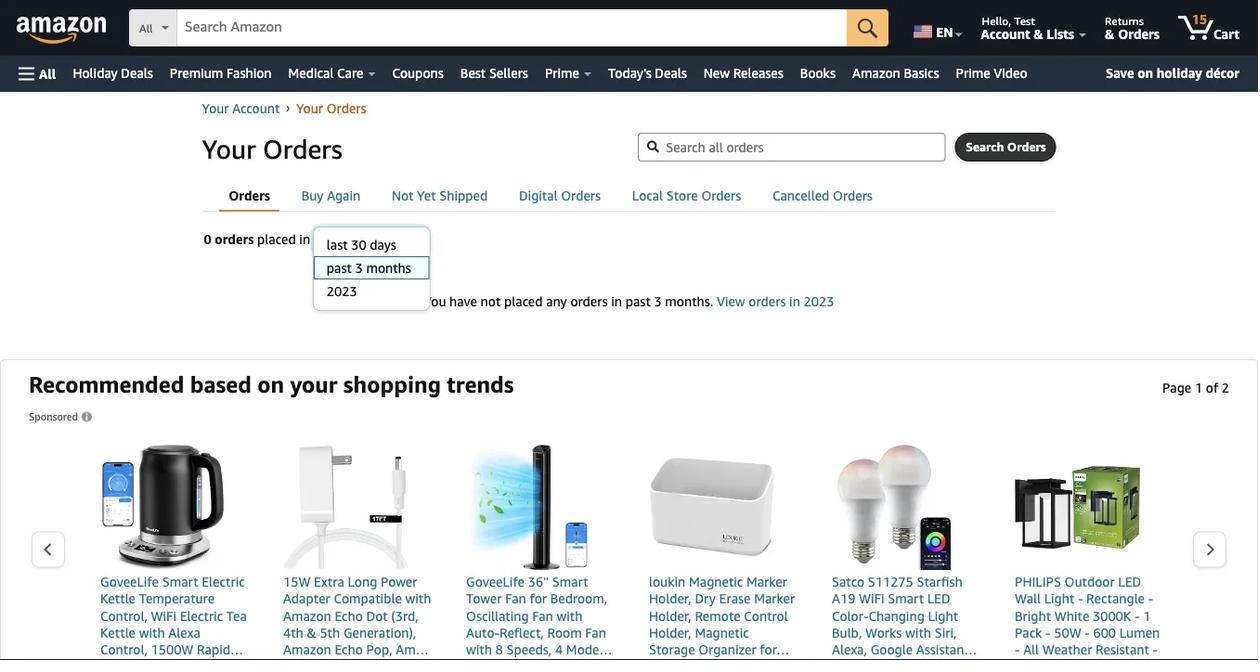 Task type: vqa. For each thing, say whether or not it's contained in the screenshot.
"today's deals"
yes



Task type: locate. For each thing, give the bounding box(es) containing it.
light up siri,
[[928, 608, 958, 624]]

1 horizontal spatial placed
[[504, 294, 543, 309]]

buy again
[[302, 188, 361, 203]]

2 vertical spatial fan
[[585, 625, 606, 640]]

electric up the alexa
[[180, 608, 223, 624]]

yet
[[417, 188, 436, 203]]

past down last
[[327, 260, 352, 276]]

holiday deals
[[73, 65, 153, 81]]

1 vertical spatial holder,
[[649, 608, 692, 624]]

durable
[[1015, 659, 1061, 660]]

with inside the 'goveelife smart electric kettle temperature control, wifi electric tea kettle with alexa control, 1500w rapid…'
[[139, 625, 165, 640]]

list box containing last 30 days
[[313, 233, 429, 303]]

satco s11275 starfish a19 wifi smart led color-changing light bulb, works with siri, alexa, google assistan…
[[832, 574, 977, 657]]

store
[[667, 188, 698, 203]]

goveelife inside the 'goveelife smart electric kettle temperature control, wifi electric tea kettle with alexa control, 1500w rapid…'
[[100, 574, 159, 590]]

1 vertical spatial 3
[[355, 260, 363, 276]]

prime left "video"
[[956, 65, 991, 81]]

lumen
[[1120, 625, 1160, 640]]

tab list
[[207, 181, 1056, 212]]

philips outdoor led wall light - rectangle - bright white 3000k - 1 pack - 50w - 600 lumen - all weather resistant - durable metal- black
[[1015, 574, 1160, 660]]

on
[[1138, 65, 1153, 80], [257, 371, 284, 398]]

best sellers link
[[452, 60, 537, 86]]

view
[[717, 294, 745, 309]]

2023 inside last 30 days past 3 months 2023
[[327, 284, 357, 299]]

changing
[[869, 608, 925, 624]]

with inside 15w extra long power adapter compatible with amazon echo dot (3rd, 4th & 5th generation), amazon echo pop, am…
[[405, 591, 431, 607]]

fan up mode… on the bottom left of the page
[[585, 625, 606, 640]]

1 horizontal spatial fan
[[532, 608, 553, 624]]

rectangle
[[1087, 591, 1145, 607]]

long
[[348, 574, 377, 590]]

2 vertical spatial past
[[626, 294, 651, 309]]

amazon basics
[[853, 65, 939, 81]]

2 goveelife from the left
[[466, 574, 525, 590]]

books link
[[792, 60, 844, 86]]

your down the your account link on the top of the page
[[202, 134, 256, 165]]

0 vertical spatial placed
[[257, 232, 296, 247]]

3 right last
[[351, 234, 358, 248]]

page 1 of 2
[[1163, 380, 1230, 396]]

medical care link
[[280, 60, 384, 86]]

account left ›
[[232, 101, 280, 116]]

returns & orders
[[1105, 14, 1160, 41]]

0 horizontal spatial all
[[39, 66, 56, 81]]

past left 30
[[325, 234, 348, 248]]

1 horizontal spatial smart
[[552, 574, 588, 590]]

past left months.
[[626, 294, 651, 309]]

previous image
[[43, 543, 53, 557]]

assistan…
[[916, 642, 977, 657]]

0 vertical spatial kettle
[[100, 591, 136, 607]]

kettle left the alexa
[[100, 625, 136, 640]]

on inside navigation
[[1138, 65, 1153, 80]]

reflect,
[[500, 625, 544, 640]]

shipped
[[439, 188, 488, 203]]

&
[[1034, 26, 1044, 41], [1105, 26, 1115, 41], [307, 625, 316, 640]]

months inside button
[[362, 234, 403, 248]]

fan left for
[[505, 591, 526, 607]]

medical care
[[288, 65, 364, 81]]

2 horizontal spatial fan
[[585, 625, 606, 640]]

1 vertical spatial marker
[[754, 591, 795, 607]]

shopping
[[343, 371, 441, 398]]

all up holiday deals
[[139, 22, 153, 35]]

0 horizontal spatial 2023
[[327, 284, 357, 299]]

smart inside goveelife 36'' smart tower fan for bedroom, oscillating fan with auto-reflect, room fan with 8 speeds, 4 mode…
[[552, 574, 588, 590]]

0 vertical spatial months
[[362, 234, 403, 248]]

orders right any at the left top of the page
[[571, 294, 608, 309]]

next image
[[1205, 543, 1216, 557]]

light
[[1044, 591, 1075, 607], [928, 608, 958, 624]]

0 vertical spatial past
[[325, 234, 348, 248]]

& left lists
[[1034, 26, 1044, 41]]

your for your orders
[[202, 134, 256, 165]]

(3rd,
[[391, 608, 419, 624]]

1500w
[[151, 642, 194, 657]]

with left siri,
[[906, 625, 931, 640]]

dropdown image
[[411, 237, 420, 244]]

1 horizontal spatial prime
[[956, 65, 991, 81]]

0 horizontal spatial orders
[[215, 232, 254, 247]]

- up lumen
[[1135, 608, 1140, 624]]

list
[[66, 445, 1192, 660]]

orders down care
[[327, 101, 366, 116]]

1 kettle from the top
[[100, 591, 136, 607]]

1 horizontal spatial wifi
[[859, 591, 885, 607]]

smart inside the satco s11275 starfish a19 wifi smart led color-changing light bulb, works with siri, alexa, google assistan…
[[888, 591, 924, 607]]

fan down for
[[532, 608, 553, 624]]

days
[[370, 237, 396, 253]]

0 horizontal spatial light
[[928, 608, 958, 624]]

view orders in 2023 link
[[717, 294, 834, 309]]

1 vertical spatial months
[[366, 260, 411, 276]]

all button
[[10, 56, 64, 92]]

orders right store
[[701, 188, 741, 203]]

magnetic up dry
[[689, 574, 743, 590]]

amazon left basics
[[853, 65, 901, 81]]

amazon inside navigation navigation
[[853, 65, 901, 81]]

led inside the satco s11275 starfish a19 wifi smart led color-changing light bulb, works with siri, alexa, google assistan…
[[928, 591, 951, 607]]

1 horizontal spatial led
[[1118, 574, 1141, 590]]

holiday
[[73, 65, 118, 81]]

wifi down temperature
[[151, 608, 176, 624]]

1 horizontal spatial all
[[139, 22, 153, 35]]

1 horizontal spatial light
[[1044, 591, 1075, 607]]

control,
[[100, 608, 148, 624], [100, 642, 148, 657]]

smart up bedroom,
[[552, 574, 588, 590]]

in
[[299, 232, 310, 247], [611, 294, 622, 309], [789, 294, 800, 309]]

3000k
[[1093, 608, 1132, 624]]

0 vertical spatial electric
[[202, 574, 245, 590]]

0 horizontal spatial account
[[232, 101, 280, 116]]

1 vertical spatial all
[[39, 66, 56, 81]]

3 inside last 30 days past 3 months 2023
[[355, 260, 363, 276]]

metal-
[[1065, 659, 1103, 660]]

2023 down past 3 months option
[[327, 284, 357, 299]]

on left your
[[257, 371, 284, 398]]

36''
[[528, 574, 549, 590]]

1 horizontal spatial goveelife
[[466, 574, 525, 590]]

kettle left temperature
[[100, 591, 136, 607]]

all down amazon image
[[39, 66, 56, 81]]

recommended
[[29, 371, 184, 398]]

amazon down 4th
[[283, 642, 331, 657]]

prime for prime video
[[956, 65, 991, 81]]

Search all orders search field
[[638, 133, 946, 162]]

placed left last
[[257, 232, 296, 247]]

0 horizontal spatial goveelife
[[100, 574, 159, 590]]

1 goveelife from the left
[[100, 574, 159, 590]]

prime right sellers
[[545, 65, 580, 81]]

all up durable
[[1024, 642, 1039, 657]]

1 up lumen
[[1143, 608, 1151, 624]]

1 prime from the left
[[545, 65, 580, 81]]

3 left months.
[[654, 294, 662, 309]]

& inside 15w extra long power adapter compatible with amazon echo dot (3rd, 4th & 5th generation), amazon echo pop, am…
[[307, 625, 316, 640]]

past inside button
[[325, 234, 348, 248]]

led up "rectangle"
[[1118, 574, 1141, 590]]

placed right the not at the left top
[[504, 294, 543, 309]]

0 vertical spatial 1
[[1195, 380, 1203, 396]]

goveelife inside goveelife 36'' smart tower fan for bedroom, oscillating fan with auto-reflect, room fan with 8 speeds, 4 mode…
[[466, 574, 525, 590]]

2 horizontal spatial all
[[1024, 642, 1039, 657]]

with up 1500w
[[139, 625, 165, 640]]

today's deals link
[[600, 60, 695, 86]]

& for account
[[1034, 26, 1044, 41]]

2 horizontal spatial &
[[1105, 26, 1115, 41]]

with down "auto-"
[[466, 642, 492, 657]]

goveelife 36'' smart tower fan for bedroom, oscillating fan with auto-reflect, room fan with 8 speeds, 4 mode… link
[[466, 445, 615, 660]]

smart up changing
[[888, 591, 924, 607]]

for…
[[760, 642, 789, 657]]

electric
[[202, 574, 245, 590], [180, 608, 223, 624]]

0 vertical spatial amazon
[[853, 65, 901, 81]]

2 deals from the left
[[655, 65, 687, 81]]

0 horizontal spatial wifi
[[151, 608, 176, 624]]

orders inside local store orders link
[[701, 188, 741, 203]]

0 horizontal spatial &
[[307, 625, 316, 640]]

all inside button
[[39, 66, 56, 81]]

prime for prime
[[545, 65, 580, 81]]

goveelife smart electric kettle temperature control, wifi electric tea kettle with alexa control, 1500w rapid boil, 2h keep warm, 1.7l bpa free stainless steel water boiler for tea, coffee, oatmeal image
[[100, 445, 226, 570]]

0 vertical spatial account
[[981, 26, 1030, 41]]

1 vertical spatial light
[[928, 608, 958, 624]]

philips outdoor led wall light - rectangle - bright white 3000k - 1 pack - 50w - 600 lumen - all weather resistant - durable metal- black image
[[1015, 445, 1140, 570]]

orders right view
[[749, 294, 786, 309]]

led
[[1118, 574, 1141, 590], [928, 591, 951, 607]]

4th
[[283, 625, 303, 640]]

with up (3rd,
[[405, 591, 431, 607]]

recommended based on your shopping trends
[[29, 371, 514, 398]]

wifi down s11275
[[859, 591, 885, 607]]

15w extra long power adapter compatible with amazon echo dot (3rd, 4th & 5th generation), amazon echo pop, am…
[[283, 574, 431, 657]]

deals inside today's deals link
[[655, 65, 687, 81]]

new releases
[[704, 65, 784, 81]]

last 30 days link
[[314, 233, 429, 256]]

1 holder, from the top
[[649, 591, 692, 607]]

15w extra long power adapter compatible with amazon echo dot (3rd, 4th & 5th generation), amazon echo pop, am… link
[[283, 445, 432, 660]]

0 horizontal spatial on
[[257, 371, 284, 398]]

1 vertical spatial account
[[232, 101, 280, 116]]

2 vertical spatial holder,
[[649, 625, 692, 640]]

0 horizontal spatial in
[[299, 232, 310, 247]]

premium fashion link
[[161, 60, 280, 86]]

premium
[[170, 65, 223, 81]]

loukin magnetic marker holder, dry erase marker holder, remote control holder, magnetic storage organizer for whiteboard or refrigerators (white) image
[[649, 445, 775, 570]]

premium fashion
[[170, 65, 272, 81]]

1 horizontal spatial account
[[981, 26, 1030, 41]]

your down premium fashion link
[[202, 101, 229, 116]]

echo down 5th
[[335, 642, 363, 657]]

0 vertical spatial led
[[1118, 574, 1141, 590]]

magnetic down remote
[[695, 625, 749, 640]]

2 kettle from the top
[[100, 625, 136, 640]]

deals
[[121, 65, 153, 81], [655, 65, 687, 81]]

1 vertical spatial echo
[[335, 642, 363, 657]]

0 vertical spatial 3
[[351, 234, 358, 248]]

in right view
[[789, 294, 800, 309]]

led down starfish
[[928, 591, 951, 607]]

placed
[[257, 232, 296, 247], [504, 294, 543, 309]]

0 vertical spatial on
[[1138, 65, 1153, 80]]

2 vertical spatial all
[[1024, 642, 1039, 657]]

releases
[[733, 65, 784, 81]]

goveelife up temperature
[[100, 574, 159, 590]]

1 horizontal spatial &
[[1034, 26, 1044, 41]]

prime video
[[956, 65, 1028, 81]]

goveelife for tower
[[466, 574, 525, 590]]

prime
[[545, 65, 580, 81], [956, 65, 991, 81]]

1 vertical spatial 1
[[1143, 608, 1151, 624]]

0 orders placed in
[[204, 232, 310, 247]]

amazon image
[[17, 17, 107, 45]]

in right any at the left top of the page
[[611, 294, 622, 309]]

orders up save
[[1118, 26, 1160, 41]]

0 horizontal spatial deals
[[121, 65, 153, 81]]

echo up 5th
[[335, 608, 363, 624]]

bulb,
[[832, 625, 862, 640]]

- down lumen
[[1153, 642, 1158, 657]]

2023 right view
[[804, 294, 834, 309]]

2 horizontal spatial smart
[[888, 591, 924, 607]]

1 deals from the left
[[121, 65, 153, 81]]

dot
[[366, 608, 388, 624]]

0 vertical spatial magnetic
[[689, 574, 743, 590]]

0 vertical spatial echo
[[335, 608, 363, 624]]

not
[[392, 188, 414, 203]]

1 vertical spatial past
[[327, 260, 352, 276]]

hello, test
[[982, 14, 1035, 27]]

1 vertical spatial magnetic
[[695, 625, 749, 640]]

amazon down the adapter
[[283, 608, 331, 624]]

600
[[1093, 625, 1116, 640]]

all inside search field
[[139, 22, 153, 35]]

temperature
[[139, 591, 215, 607]]

1 vertical spatial control,
[[100, 642, 148, 657]]

0 horizontal spatial led
[[928, 591, 951, 607]]

0 horizontal spatial prime
[[545, 65, 580, 81]]

list box
[[313, 233, 429, 303]]

kettle
[[100, 591, 136, 607], [100, 625, 136, 640]]

0 horizontal spatial 1
[[1143, 608, 1151, 624]]

control, left 1500w
[[100, 642, 148, 657]]

1 horizontal spatial on
[[1138, 65, 1153, 80]]

3 down 30
[[355, 260, 363, 276]]

orders right digital
[[561, 188, 601, 203]]

1 vertical spatial kettle
[[100, 625, 136, 640]]

0 vertical spatial fan
[[505, 591, 526, 607]]

1 left of
[[1195, 380, 1203, 396]]

goveelife up tower
[[466, 574, 525, 590]]

loukin magnetic marker holder, dry erase marker holder, remote control holder, magnetic storage organizer for…
[[649, 574, 795, 657]]

in left last
[[299, 232, 310, 247]]

0 vertical spatial holder,
[[649, 591, 692, 607]]

0 horizontal spatial placed
[[257, 232, 296, 247]]

2 horizontal spatial in
[[789, 294, 800, 309]]

deals right today's
[[655, 65, 687, 81]]

orders right cancelled
[[833, 188, 873, 203]]

1 horizontal spatial deals
[[655, 65, 687, 81]]

None submit
[[847, 9, 889, 46]]

search
[[966, 140, 1004, 154]]

account inside navigation navigation
[[981, 26, 1030, 41]]

months inside last 30 days past 3 months 2023
[[366, 260, 411, 276]]

electric up tea
[[202, 574, 245, 590]]

have
[[450, 294, 477, 309]]

1 vertical spatial wifi
[[151, 608, 176, 624]]

1 vertical spatial electric
[[180, 608, 223, 624]]

control, down temperature
[[100, 608, 148, 624]]

weather
[[1043, 642, 1092, 657]]

smart
[[162, 574, 198, 590], [552, 574, 588, 590], [888, 591, 924, 607]]

smart up temperature
[[162, 574, 198, 590]]

décor
[[1206, 65, 1240, 80]]

& right 4th
[[307, 625, 316, 640]]

0 vertical spatial light
[[1044, 591, 1075, 607]]

0 vertical spatial control,
[[100, 608, 148, 624]]

deals right the holiday
[[121, 65, 153, 81]]

& inside the returns & orders
[[1105, 26, 1115, 41]]

save on holiday décor link
[[1099, 61, 1247, 85]]

deals inside holiday deals link
[[121, 65, 153, 81]]

on right save
[[1138, 65, 1153, 80]]

1 vertical spatial led
[[928, 591, 951, 607]]

2 prime from the left
[[956, 65, 991, 81]]

today's deals
[[608, 65, 687, 81]]

0 vertical spatial all
[[139, 22, 153, 35]]

0 horizontal spatial smart
[[162, 574, 198, 590]]

& up save
[[1105, 26, 1115, 41]]

1 horizontal spatial orders
[[571, 294, 608, 309]]

months.
[[665, 294, 713, 309]]

again
[[327, 188, 361, 203]]

orders right 0
[[215, 232, 254, 247]]

0 vertical spatial wifi
[[859, 591, 885, 607]]

account up "video"
[[981, 26, 1030, 41]]

lists
[[1047, 26, 1075, 41]]

light up the white
[[1044, 591, 1075, 607]]

orders inside the returns & orders
[[1118, 26, 1160, 41]]



Task type: describe. For each thing, give the bounding box(es) containing it.
not yet shipped link
[[383, 182, 497, 210]]

last
[[327, 237, 348, 253]]

philips outdoor led wall light - rectangle - bright white 3000k - 1 pack - 50w - 600 lumen - all weather resistant - durable metal- black link
[[1015, 445, 1164, 660]]

1 vertical spatial on
[[257, 371, 284, 398]]

oscillating
[[466, 608, 529, 624]]

coupons
[[392, 65, 444, 81]]

control
[[744, 608, 788, 624]]

goveelife smart electric kettle temperature control, wifi electric tea kettle with alexa control, 1500w rapid…
[[100, 574, 247, 657]]

any
[[546, 294, 567, 309]]

your account › your orders
[[202, 99, 366, 116]]

mode…
[[566, 642, 612, 657]]

orders inside your account › your orders
[[327, 101, 366, 116]]

speeds,
[[507, 642, 552, 657]]

15w extra long power adapter compatible with amazon echo dot (3rd, 4th & 5th generation), amazon echo pop, amazon echo pop kids (17-foot) image
[[283, 445, 409, 570]]

en
[[936, 24, 953, 39]]

5th
[[320, 625, 340, 640]]

led inside 'philips outdoor led wall light - rectangle - bright white 3000k - 1 pack - 50w - 600 lumen - all weather resistant - durable metal- black'
[[1118, 574, 1141, 590]]

test
[[1014, 14, 1035, 27]]

light inside 'philips outdoor led wall light - rectangle - bright white 3000k - 1 pack - 50w - 600 lumen - all weather resistant - durable metal- black'
[[1044, 591, 1075, 607]]

generation),
[[343, 625, 416, 640]]

buy again link
[[292, 182, 370, 210]]

past 3 months button
[[315, 228, 428, 254]]

digital orders
[[519, 188, 601, 203]]

All search field
[[129, 9, 889, 48]]

orders inside cancelled orders link
[[833, 188, 873, 203]]

holiday deals link
[[64, 60, 161, 86]]

1 horizontal spatial in
[[611, 294, 622, 309]]

sellers
[[489, 65, 528, 81]]

3 inside "past 3 months" button
[[351, 234, 358, 248]]

2 control, from the top
[[100, 642, 148, 657]]

list containing goveelife smart electric kettle temperature control, wifi electric tea kettle with alexa control, 1500w rapid…
[[66, 445, 1192, 660]]

0 horizontal spatial fan
[[505, 591, 526, 607]]

orders up 0 orders placed in
[[229, 188, 270, 203]]

adapter
[[283, 591, 330, 607]]

Search Amazon text field
[[177, 10, 847, 46]]

& for returns
[[1105, 26, 1115, 41]]

1 vertical spatial placed
[[504, 294, 543, 309]]

tea
[[226, 608, 247, 624]]

goveelife 36'' smart tower fan for bedroom, oscillating fan with auto-reflect, room fan with 8 speeds, 4 mode…
[[466, 574, 612, 657]]

3 holder, from the top
[[649, 625, 692, 640]]

2 echo from the top
[[335, 642, 363, 657]]

navigation navigation
[[0, 0, 1258, 92]]

deals for holiday deals
[[121, 65, 153, 81]]

0
[[204, 232, 211, 247]]

none submit inside all search field
[[847, 9, 889, 46]]

room
[[547, 625, 582, 640]]

save
[[1106, 65, 1134, 80]]

past inside last 30 days past 3 months 2023
[[327, 260, 352, 276]]

organizer
[[699, 642, 757, 657]]

wifi inside the 'goveelife smart electric kettle temperature control, wifi electric tea kettle with alexa control, 1500w rapid…'
[[151, 608, 176, 624]]

based
[[190, 371, 252, 398]]

buy
[[302, 188, 324, 203]]

loukin magnetic marker holder, dry erase marker holder, remote control holder, magnetic storage organizer for… link
[[649, 445, 798, 660]]

2 vertical spatial amazon
[[283, 642, 331, 657]]

black
[[1107, 659, 1138, 660]]

search image
[[647, 141, 660, 153]]

white
[[1055, 608, 1090, 624]]

new releases link
[[695, 60, 792, 86]]

with up 'room'
[[557, 608, 583, 624]]

past 3 months
[[325, 234, 403, 248]]

your for your account › your orders
[[202, 101, 229, 116]]

wifi inside the satco s11275 starfish a19 wifi smart led color-changing light bulb, works with siri, alexa, google assistan…
[[859, 591, 885, 607]]

pop,
[[366, 642, 393, 657]]

trends
[[447, 371, 514, 398]]

satco s11275 starfish a19 wifi smart led color-changing light bulb, works with siri, alexa, google assistant, smartthings, 2700k-5000k, 2-pack image
[[832, 445, 957, 570]]

auto-
[[466, 625, 500, 640]]

alexa,
[[832, 642, 867, 657]]

2 holder, from the top
[[649, 608, 692, 624]]

1 horizontal spatial 2023
[[804, 294, 834, 309]]

1 vertical spatial amazon
[[283, 608, 331, 624]]

cancelled
[[773, 188, 830, 203]]

0 vertical spatial marker
[[747, 574, 787, 590]]

50w
[[1054, 625, 1082, 640]]

care
[[337, 65, 364, 81]]

orders inside the digital orders "link"
[[561, 188, 601, 203]]

4
[[555, 642, 563, 657]]

google
[[871, 642, 913, 657]]

2 vertical spatial 3
[[654, 294, 662, 309]]

goveelife 36'' smart tower fan for bedroom, oscillating fan with auto-reflect, room fan with 8 speeds, 4 modes, 24h timer with app, works with alexa, floor fan for home office image
[[466, 445, 592, 570]]

best sellers
[[460, 65, 528, 81]]

1 vertical spatial fan
[[532, 608, 553, 624]]

with inside the satco s11275 starfish a19 wifi smart led color-changing light bulb, works with siri, alexa, google assistan…
[[906, 625, 931, 640]]

2023 link
[[314, 280, 429, 303]]

hello,
[[982, 14, 1012, 27]]

cart
[[1214, 26, 1240, 41]]

past 3 months option
[[313, 256, 429, 280]]

1 inside 'philips outdoor led wall light - rectangle - bright white 3000k - 1 pack - 50w - 600 lumen - all weather resistant - durable metal- black'
[[1143, 608, 1151, 624]]

2 horizontal spatial orders
[[749, 294, 786, 309]]

1 echo from the top
[[335, 608, 363, 624]]

not yet shipped
[[392, 188, 488, 203]]

tower
[[466, 591, 502, 607]]

remote
[[695, 608, 741, 624]]

new
[[704, 65, 730, 81]]

tab list containing orders
[[207, 181, 1056, 212]]

am…
[[396, 642, 429, 657]]

resistant
[[1096, 642, 1150, 657]]

storage
[[649, 642, 695, 657]]

pack
[[1015, 625, 1042, 640]]

amazon basics link
[[844, 60, 948, 86]]

not
[[481, 294, 501, 309]]

en link
[[903, 5, 971, 51]]

cancelled orders link
[[763, 182, 882, 210]]

orders down ›
[[263, 134, 342, 165]]

deals for today's deals
[[655, 65, 687, 81]]

s11275
[[868, 574, 914, 590]]

orders right search
[[1007, 140, 1046, 154]]

your account link
[[202, 101, 280, 116]]

- right "rectangle"
[[1148, 591, 1154, 607]]

wall
[[1015, 591, 1041, 607]]

a19
[[832, 591, 856, 607]]

satco
[[832, 574, 865, 590]]

account & lists
[[981, 26, 1075, 41]]

your right ›
[[296, 101, 323, 116]]

cancelled orders
[[773, 188, 873, 203]]

15
[[1192, 12, 1207, 27]]

page
[[1163, 380, 1192, 396]]

1 control, from the top
[[100, 608, 148, 624]]

8
[[496, 642, 503, 657]]

light inside the satco s11275 starfish a19 wifi smart led color-changing light bulb, works with siri, alexa, google assistan…
[[928, 608, 958, 624]]

all inside 'philips outdoor led wall light - rectangle - bright white 3000k - 1 pack - 50w - 600 lumen - all weather resistant - durable metal- black'
[[1024, 642, 1039, 657]]

- left 600
[[1085, 625, 1090, 640]]

- up the white
[[1078, 591, 1083, 607]]

15w
[[283, 574, 311, 590]]

- left 50w
[[1046, 625, 1051, 640]]

digital
[[519, 188, 558, 203]]

Search Orders submit
[[956, 134, 1055, 161]]

alexa
[[168, 625, 200, 640]]

goveelife for kettle
[[100, 574, 159, 590]]

smart inside the 'goveelife smart electric kettle temperature control, wifi electric tea kettle with alexa control, 1500w rapid…'
[[162, 574, 198, 590]]

1 horizontal spatial 1
[[1195, 380, 1203, 396]]

digital orders link
[[510, 182, 610, 210]]

prime video link
[[948, 60, 1036, 86]]

your orders
[[202, 134, 342, 165]]

basics
[[904, 65, 939, 81]]

account inside your account › your orders
[[232, 101, 280, 116]]

erase
[[719, 591, 751, 607]]

you
[[424, 294, 446, 309]]

save on holiday décor
[[1106, 65, 1240, 80]]

- down pack
[[1015, 642, 1020, 657]]

color-
[[832, 608, 869, 624]]



